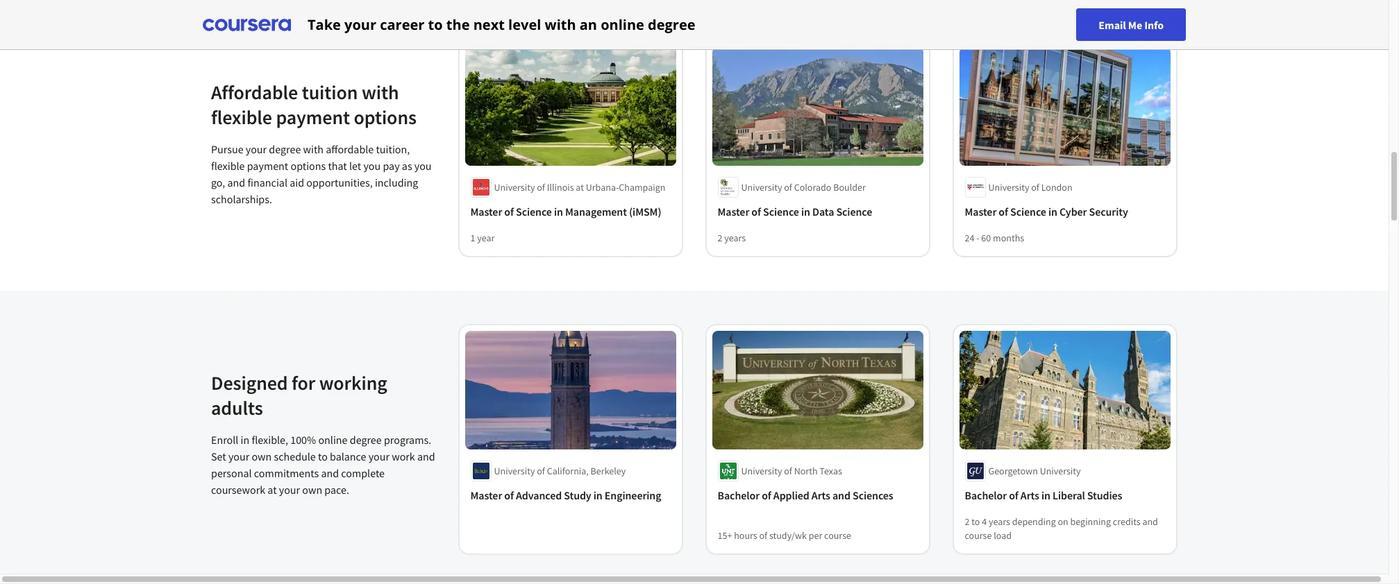 Task type: describe. For each thing, give the bounding box(es) containing it.
berkeley
[[591, 465, 627, 478]]

2 you from the left
[[415, 159, 432, 173]]

as
[[402, 159, 412, 173]]

pace.
[[325, 483, 349, 497]]

advanced
[[517, 489, 562, 503]]

university of colorado boulder
[[742, 181, 867, 194]]

including
[[375, 175, 418, 189]]

california,
[[548, 465, 589, 478]]

go,
[[211, 175, 225, 189]]

2 horizontal spatial degree
[[648, 15, 696, 34]]

of for master of science in data science
[[752, 205, 762, 219]]

of for university of london
[[1032, 181, 1040, 194]]

programs.
[[384, 433, 432, 447]]

opportunities,
[[307, 175, 373, 189]]

-
[[977, 232, 980, 245]]

2 to 4 years depending on beginning credits and course load
[[966, 516, 1159, 543]]

for
[[292, 371, 316, 396]]

pay
[[383, 159, 400, 173]]

master for master of advanced study in engineering
[[471, 489, 503, 503]]

degree inside enroll in flexible, 100% online degree programs. set your own schedule to balance your work and personal commitments and complete coursework at your own pace.
[[350, 433, 382, 447]]

0 horizontal spatial years
[[725, 232, 747, 245]]

sciences
[[853, 489, 894, 503]]

personal
[[211, 467, 252, 480]]

engineering
[[605, 489, 662, 503]]

in right study
[[594, 489, 603, 503]]

take your career to the next level with an online degree
[[308, 15, 696, 34]]

to inside 2 to 4 years depending on beginning credits and course load
[[972, 516, 981, 529]]

study/wk
[[770, 530, 808, 543]]

master of science in management (imsm)
[[471, 205, 662, 219]]

credits
[[1114, 516, 1141, 529]]

university of california, berkeley
[[495, 465, 627, 478]]

degree inside pursue your degree with affordable tuition, flexible payment options that let you pay as you go, and financial aid opportunities, including scholarships.
[[269, 142, 301, 156]]

tuition
[[302, 80, 358, 105]]

pursue your degree with affordable tuition, flexible payment options that let you pay as you go, and financial aid opportunities, including scholarships.
[[211, 142, 432, 206]]

1
[[471, 232, 476, 245]]

1 course from the left
[[825, 530, 852, 543]]

bachelor of arts in liberal studies
[[966, 489, 1123, 503]]

university of illinois at urbana-champaign
[[495, 181, 666, 194]]

arts inside bachelor of arts in liberal studies link
[[1021, 489, 1040, 503]]

aid
[[290, 175, 304, 189]]

2 horizontal spatial with
[[545, 15, 576, 34]]

let
[[349, 159, 361, 173]]

affordable
[[211, 80, 298, 105]]

options inside affordable tuition with flexible payment options
[[354, 105, 417, 130]]

enroll
[[211, 433, 239, 447]]

and inside 2 to 4 years depending on beginning credits and course load
[[1143, 516, 1159, 529]]

applied
[[774, 489, 810, 503]]

1 year
[[471, 232, 495, 245]]

of for university of california, berkeley
[[538, 465, 546, 478]]

months
[[994, 232, 1025, 245]]

year
[[478, 232, 495, 245]]

bachelor for bachelor of applied arts and sciences
[[718, 489, 760, 503]]

pursue
[[211, 142, 244, 156]]

15+
[[718, 530, 733, 543]]

affordable tuition with flexible payment options
[[211, 80, 417, 130]]

university for master of science in cyber security
[[989, 181, 1030, 194]]

university for bachelor of applied arts and sciences
[[742, 465, 783, 478]]

security
[[1090, 205, 1129, 219]]

schedule
[[274, 450, 316, 464]]

financial
[[248, 175, 288, 189]]

arts inside bachelor of applied arts and sciences link
[[812, 489, 831, 503]]

bachelor of arts in liberal studies link
[[966, 488, 1166, 504]]

georgetown
[[989, 465, 1039, 478]]

level
[[509, 15, 541, 34]]

24
[[966, 232, 975, 245]]

university up bachelor of arts in liberal studies link
[[1041, 465, 1082, 478]]

science for master of science in cyber security
[[1011, 205, 1047, 219]]

illinois
[[548, 181, 575, 194]]

your up personal on the bottom left
[[229, 450, 250, 464]]

balance
[[330, 450, 366, 464]]

bachelor of applied arts and sciences
[[718, 489, 894, 503]]

24 - 60 months
[[966, 232, 1025, 245]]

(imsm)
[[630, 205, 662, 219]]

1 horizontal spatial online
[[601, 15, 645, 34]]

of for university of colorado boulder
[[785, 181, 793, 194]]

tuition,
[[376, 142, 410, 156]]

beginning
[[1071, 516, 1112, 529]]

your inside pursue your degree with affordable tuition, flexible payment options that let you pay as you go, and financial aid opportunities, including scholarships.
[[246, 142, 267, 156]]

flexible inside pursue your degree with affordable tuition, flexible payment options that let you pay as you go, and financial aid opportunities, including scholarships.
[[211, 159, 245, 173]]

study
[[565, 489, 592, 503]]

and inside pursue your degree with affordable tuition, flexible payment options that let you pay as you go, and financial aid opportunities, including scholarships.
[[228, 175, 245, 189]]

bachelor for bachelor of arts in liberal studies
[[966, 489, 1008, 503]]

options inside pursue your degree with affordable tuition, flexible payment options that let you pay as you go, and financial aid opportunities, including scholarships.
[[291, 159, 326, 173]]

set
[[211, 450, 226, 464]]

coursework
[[211, 483, 265, 497]]

career
[[380, 15, 425, 34]]

flexible,
[[252, 433, 288, 447]]

champaign
[[620, 181, 666, 194]]

of for master of advanced study in engineering
[[505, 489, 514, 503]]

affordable
[[326, 142, 374, 156]]

management
[[566, 205, 628, 219]]

the
[[447, 15, 470, 34]]

university for master of science in management (imsm)
[[495, 181, 536, 194]]

email
[[1099, 18, 1127, 32]]

designed for working adults
[[211, 371, 387, 421]]



Task type: locate. For each thing, give the bounding box(es) containing it.
1 horizontal spatial own
[[302, 483, 322, 497]]

your up complete
[[369, 450, 390, 464]]

2 vertical spatial to
[[972, 516, 981, 529]]

course down 4
[[966, 530, 993, 543]]

take
[[308, 15, 341, 34]]

1 bachelor from the left
[[718, 489, 760, 503]]

0 vertical spatial at
[[576, 181, 585, 194]]

email me info button
[[1077, 8, 1187, 41]]

master for master of science in cyber security
[[966, 205, 997, 219]]

master of science in cyber security
[[966, 205, 1129, 219]]

university of london
[[989, 181, 1073, 194]]

at
[[576, 181, 585, 194], [268, 483, 277, 497]]

0 horizontal spatial with
[[303, 142, 324, 156]]

science down the illinois
[[517, 205, 553, 219]]

1 vertical spatial to
[[318, 450, 328, 464]]

at down commitments
[[268, 483, 277, 497]]

of for university of north texas
[[785, 465, 793, 478]]

1 horizontal spatial at
[[576, 181, 585, 194]]

payment up 'affordable'
[[276, 105, 350, 130]]

in right enroll
[[241, 433, 250, 447]]

0 vertical spatial years
[[725, 232, 747, 245]]

science down university of london
[[1011, 205, 1047, 219]]

bachelor of applied arts and sciences link
[[718, 488, 918, 504]]

bachelor inside bachelor of applied arts and sciences link
[[718, 489, 760, 503]]

years inside 2 to 4 years depending on beginning credits and course load
[[990, 516, 1011, 529]]

0 horizontal spatial at
[[268, 483, 277, 497]]

1 vertical spatial 2
[[966, 516, 971, 529]]

email me info
[[1099, 18, 1164, 32]]

3 science from the left
[[837, 205, 873, 219]]

designed
[[211, 371, 288, 396]]

1 horizontal spatial course
[[966, 530, 993, 543]]

next
[[474, 15, 505, 34]]

online right an
[[601, 15, 645, 34]]

boulder
[[834, 181, 867, 194]]

an
[[580, 15, 597, 34]]

with left 'affordable'
[[303, 142, 324, 156]]

your right the pursue
[[246, 142, 267, 156]]

master of advanced study in engineering
[[471, 489, 662, 503]]

100%
[[291, 433, 316, 447]]

work
[[392, 450, 415, 464]]

bachelor up 4
[[966, 489, 1008, 503]]

cyber
[[1060, 205, 1088, 219]]

to left the the
[[428, 15, 443, 34]]

0 horizontal spatial 2
[[718, 232, 723, 245]]

science down university of colorado boulder
[[764, 205, 800, 219]]

online
[[601, 15, 645, 34], [318, 433, 348, 447]]

master up 2 years
[[718, 205, 750, 219]]

0 vertical spatial payment
[[276, 105, 350, 130]]

0 horizontal spatial you
[[364, 159, 381, 173]]

and
[[228, 175, 245, 189], [418, 450, 435, 464], [321, 467, 339, 480], [833, 489, 851, 503], [1143, 516, 1159, 529]]

with right tuition on the top of the page
[[362, 80, 399, 105]]

flexible up the pursue
[[211, 105, 272, 130]]

online inside enroll in flexible, 100% online degree programs. set your own schedule to balance your work and personal commitments and complete coursework at your own pace.
[[318, 433, 348, 447]]

0 horizontal spatial bachelor
[[718, 489, 760, 503]]

1 horizontal spatial 2
[[966, 516, 971, 529]]

1 science from the left
[[517, 205, 553, 219]]

master
[[471, 205, 503, 219], [718, 205, 750, 219], [966, 205, 997, 219], [471, 489, 503, 503]]

0 horizontal spatial course
[[825, 530, 852, 543]]

london
[[1042, 181, 1073, 194]]

to
[[428, 15, 443, 34], [318, 450, 328, 464], [972, 516, 981, 529]]

0 horizontal spatial options
[[291, 159, 326, 173]]

me
[[1129, 18, 1143, 32]]

and up the scholarships.
[[228, 175, 245, 189]]

science for master of science in data science
[[764, 205, 800, 219]]

to left 4
[[972, 516, 981, 529]]

in for master of science in management (imsm)
[[555, 205, 564, 219]]

of for university of illinois at urbana-champaign
[[538, 181, 546, 194]]

master up - at the right top
[[966, 205, 997, 219]]

1 horizontal spatial to
[[428, 15, 443, 34]]

1 vertical spatial at
[[268, 483, 277, 497]]

urbana-
[[586, 181, 620, 194]]

your right take
[[345, 15, 377, 34]]

in for master of science in cyber security
[[1049, 205, 1058, 219]]

with inside pursue your degree with affordable tuition, flexible payment options that let you pay as you go, and financial aid opportunities, including scholarships.
[[303, 142, 324, 156]]

at right the illinois
[[576, 181, 585, 194]]

university up applied
[[742, 465, 783, 478]]

own left pace. on the left
[[302, 483, 322, 497]]

60
[[982, 232, 992, 245]]

in for bachelor of arts in liberal studies
[[1042, 489, 1051, 503]]

master left advanced
[[471, 489, 503, 503]]

master of advanced study in engineering link
[[471, 488, 671, 504]]

2 for bachelor of arts in liberal studies
[[966, 516, 971, 529]]

master of science in data science link
[[718, 204, 918, 220]]

degree
[[648, 15, 696, 34], [269, 142, 301, 156], [350, 433, 382, 447]]

1 vertical spatial degree
[[269, 142, 301, 156]]

2 science from the left
[[764, 205, 800, 219]]

on
[[1059, 516, 1069, 529]]

with inside affordable tuition with flexible payment options
[[362, 80, 399, 105]]

2 bachelor from the left
[[966, 489, 1008, 503]]

0 vertical spatial online
[[601, 15, 645, 34]]

per
[[809, 530, 823, 543]]

you right as
[[415, 159, 432, 173]]

hours
[[735, 530, 758, 543]]

georgetown university
[[989, 465, 1082, 478]]

master of science in data science
[[718, 205, 873, 219]]

2 course from the left
[[966, 530, 993, 543]]

and up pace. on the left
[[321, 467, 339, 480]]

load
[[995, 530, 1013, 543]]

you right "let"
[[364, 159, 381, 173]]

bachelor
[[718, 489, 760, 503], [966, 489, 1008, 503]]

2 flexible from the top
[[211, 159, 245, 173]]

scholarships.
[[211, 192, 272, 206]]

master for master of science in management (imsm)
[[471, 205, 503, 219]]

master for master of science in data science
[[718, 205, 750, 219]]

1 vertical spatial online
[[318, 433, 348, 447]]

payment
[[276, 105, 350, 130], [247, 159, 288, 173]]

1 vertical spatial own
[[302, 483, 322, 497]]

2 arts from the left
[[1021, 489, 1040, 503]]

in down the illinois
[[555, 205, 564, 219]]

liberal
[[1054, 489, 1086, 503]]

at inside enroll in flexible, 100% online degree programs. set your own schedule to balance your work and personal commitments and complete coursework at your own pace.
[[268, 483, 277, 497]]

1 horizontal spatial options
[[354, 105, 417, 130]]

1 horizontal spatial years
[[990, 516, 1011, 529]]

0 vertical spatial options
[[354, 105, 417, 130]]

your down commitments
[[279, 483, 300, 497]]

north
[[795, 465, 818, 478]]

0 horizontal spatial own
[[252, 450, 272, 464]]

flexible down the pursue
[[211, 159, 245, 173]]

years up load
[[990, 516, 1011, 529]]

2 vertical spatial degree
[[350, 433, 382, 447]]

in left cyber
[[1049, 205, 1058, 219]]

1 vertical spatial options
[[291, 159, 326, 173]]

university up master of science in data science
[[742, 181, 783, 194]]

depending
[[1013, 516, 1057, 529]]

2 inside 2 to 4 years depending on beginning credits and course load
[[966, 516, 971, 529]]

flexible inside affordable tuition with flexible payment options
[[211, 105, 272, 130]]

0 vertical spatial flexible
[[211, 105, 272, 130]]

of for master of science in management (imsm)
[[505, 205, 514, 219]]

to inside enroll in flexible, 100% online degree programs. set your own schedule to balance your work and personal commitments and complete coursework at your own pace.
[[318, 450, 328, 464]]

course right the per
[[825, 530, 852, 543]]

years down master of science in data science
[[725, 232, 747, 245]]

2 horizontal spatial to
[[972, 516, 981, 529]]

and right credits
[[1143, 516, 1159, 529]]

master up year
[[471, 205, 503, 219]]

own down the flexible,
[[252, 450, 272, 464]]

arts down georgetown university
[[1021, 489, 1040, 503]]

1 arts from the left
[[812, 489, 831, 503]]

0 horizontal spatial online
[[318, 433, 348, 447]]

working
[[319, 371, 387, 396]]

1 horizontal spatial with
[[362, 80, 399, 105]]

2 for master of science in data science
[[718, 232, 723, 245]]

2 vertical spatial with
[[303, 142, 324, 156]]

1 horizontal spatial arts
[[1021, 489, 1040, 503]]

0 vertical spatial with
[[545, 15, 576, 34]]

4
[[983, 516, 988, 529]]

arts
[[812, 489, 831, 503], [1021, 489, 1040, 503]]

university up master of science in cyber security
[[989, 181, 1030, 194]]

years
[[725, 232, 747, 245], [990, 516, 1011, 529]]

1 vertical spatial with
[[362, 80, 399, 105]]

0 horizontal spatial arts
[[812, 489, 831, 503]]

in
[[555, 205, 564, 219], [802, 205, 811, 219], [1049, 205, 1058, 219], [241, 433, 250, 447], [594, 489, 603, 503], [1042, 489, 1051, 503]]

arts down texas
[[812, 489, 831, 503]]

payment up financial
[[247, 159, 288, 173]]

complete
[[341, 467, 385, 480]]

1 horizontal spatial you
[[415, 159, 432, 173]]

and right work at the left bottom of the page
[[418, 450, 435, 464]]

1 flexible from the top
[[211, 105, 272, 130]]

university up advanced
[[495, 465, 536, 478]]

university of north texas
[[742, 465, 843, 478]]

0 vertical spatial 2
[[718, 232, 723, 245]]

0 vertical spatial to
[[428, 15, 443, 34]]

with left an
[[545, 15, 576, 34]]

coursera image
[[203, 14, 291, 36]]

data
[[813, 205, 835, 219]]

in left liberal
[[1042, 489, 1051, 503]]

that
[[328, 159, 347, 173]]

1 horizontal spatial bachelor
[[966, 489, 1008, 503]]

master of science in cyber security link
[[966, 204, 1166, 220]]

commitments
[[254, 467, 319, 480]]

enroll in flexible, 100% online degree programs. set your own schedule to balance your work and personal commitments and complete coursework at your own pace.
[[211, 433, 435, 497]]

studies
[[1088, 489, 1123, 503]]

payment inside affordable tuition with flexible payment options
[[276, 105, 350, 130]]

course inside 2 to 4 years depending on beginning credits and course load
[[966, 530, 993, 543]]

science
[[517, 205, 553, 219], [764, 205, 800, 219], [837, 205, 873, 219], [1011, 205, 1047, 219]]

info
[[1145, 18, 1164, 32]]

in left the data
[[802, 205, 811, 219]]

4 science from the left
[[1011, 205, 1047, 219]]

master of science in management (imsm) link
[[471, 204, 671, 220]]

adults
[[211, 396, 263, 421]]

bachelor inside bachelor of arts in liberal studies link
[[966, 489, 1008, 503]]

science down the boulder
[[837, 205, 873, 219]]

and down texas
[[833, 489, 851, 503]]

0 horizontal spatial degree
[[269, 142, 301, 156]]

2 years
[[718, 232, 747, 245]]

0 horizontal spatial to
[[318, 450, 328, 464]]

of
[[538, 181, 546, 194], [785, 181, 793, 194], [1032, 181, 1040, 194], [505, 205, 514, 219], [752, 205, 762, 219], [1000, 205, 1009, 219], [538, 465, 546, 478], [785, 465, 793, 478], [505, 489, 514, 503], [763, 489, 772, 503], [1010, 489, 1019, 503], [760, 530, 768, 543]]

to left balance
[[318, 450, 328, 464]]

in for master of science in data science
[[802, 205, 811, 219]]

of for bachelor of arts in liberal studies
[[1010, 489, 1019, 503]]

1 horizontal spatial degree
[[350, 433, 382, 447]]

bachelor up hours
[[718, 489, 760, 503]]

of for master of science in cyber security
[[1000, 205, 1009, 219]]

options up aid at the left
[[291, 159, 326, 173]]

options up the tuition,
[[354, 105, 417, 130]]

university for master of science in data science
[[742, 181, 783, 194]]

payment inside pursue your degree with affordable tuition, flexible payment options that let you pay as you go, and financial aid opportunities, including scholarships.
[[247, 159, 288, 173]]

1 vertical spatial flexible
[[211, 159, 245, 173]]

in inside enroll in flexible, 100% online degree programs. set your own schedule to balance your work and personal commitments and complete coursework at your own pace.
[[241, 433, 250, 447]]

colorado
[[795, 181, 832, 194]]

texas
[[820, 465, 843, 478]]

0 vertical spatial own
[[252, 450, 272, 464]]

online up balance
[[318, 433, 348, 447]]

options
[[354, 105, 417, 130], [291, 159, 326, 173]]

university for master of advanced study in engineering
[[495, 465, 536, 478]]

1 vertical spatial payment
[[247, 159, 288, 173]]

science for master of science in management (imsm)
[[517, 205, 553, 219]]

1 you from the left
[[364, 159, 381, 173]]

you
[[364, 159, 381, 173], [415, 159, 432, 173]]

15+ hours of study/wk per course
[[718, 530, 852, 543]]

university left the illinois
[[495, 181, 536, 194]]

1 vertical spatial years
[[990, 516, 1011, 529]]

of for bachelor of applied arts and sciences
[[763, 489, 772, 503]]

0 vertical spatial degree
[[648, 15, 696, 34]]



Task type: vqa. For each thing, say whether or not it's contained in the screenshot.
'Bachelor of Applied Arts and Sciences'
yes



